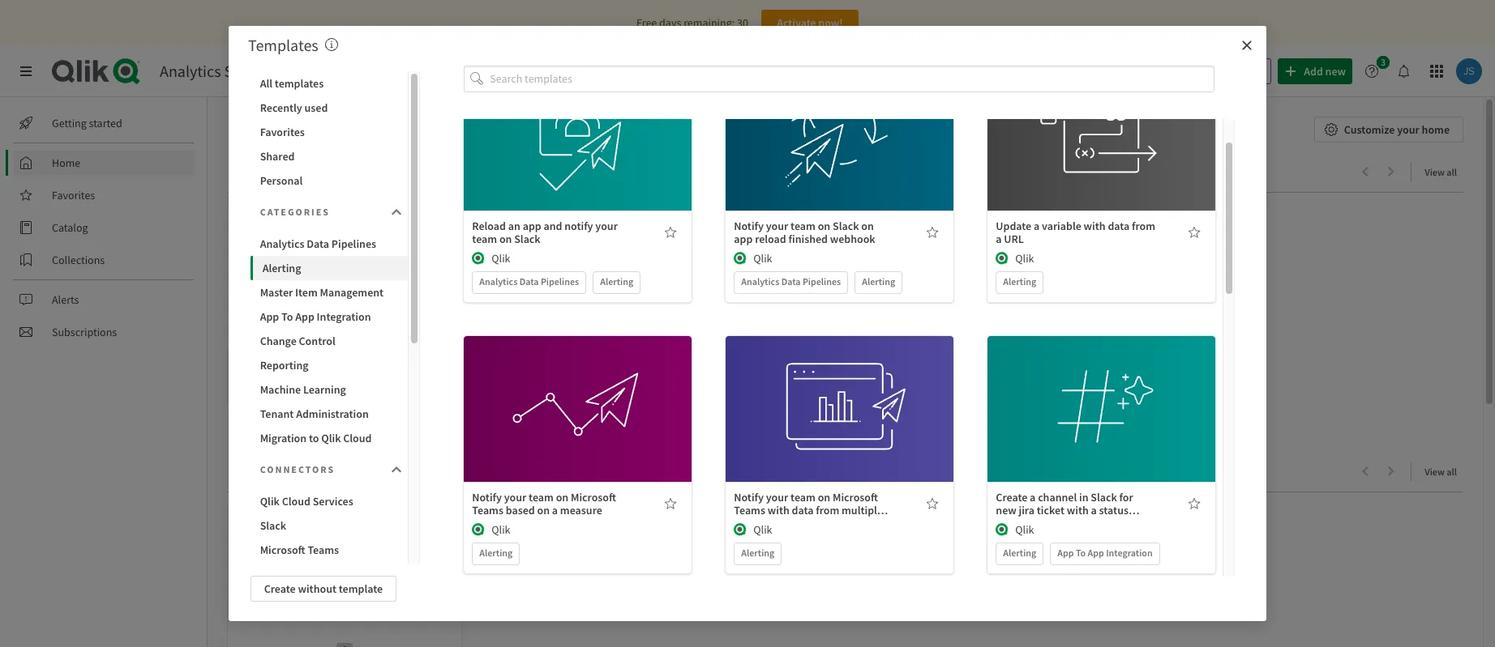 Task type: describe. For each thing, give the bounding box(es) containing it.
use template button for notify your team on microsoft teams based on a measure
[[527, 378, 629, 404]]

add to favorites image for update a variable with data from a url
[[1188, 226, 1201, 239]]

ticket
[[1037, 503, 1065, 518]]

details for update a variable with data from a url
[[1085, 148, 1119, 163]]

alerting inside button
[[262, 261, 301, 276]]

details for notify your team on microsoft teams with data from multiple apps
[[823, 420, 857, 434]]

free days remaining: 30
[[637, 15, 748, 30]]

qlik image for notify your team on microsoft teams based on a measure
[[472, 524, 485, 537]]

learning
[[303, 383, 346, 397]]

favorites button
[[250, 120, 408, 144]]

pipelines for reload an app and notify your team on slack
[[541, 275, 579, 288]]

a left the url
[[996, 232, 1002, 246]]

slack inside reload an app and notify your team on slack
[[514, 232, 541, 246]]

qlik image for create a channel in slack for new jira ticket with a status change
[[996, 524, 1009, 537]]

status
[[1099, 503, 1129, 518]]

details button for create a channel in slack for new jira ticket with a status change
[[1051, 414, 1153, 440]]

explore
[[334, 162, 387, 182]]

and
[[544, 219, 562, 233]]

connectors
[[260, 464, 335, 476]]

2 personal element from the top
[[332, 639, 358, 648]]

app to app integration button
[[250, 305, 408, 329]]

app inside notify your team on slack on app reload finished webhook
[[734, 232, 753, 246]]

reporting button
[[250, 354, 408, 378]]

remaining:
[[684, 15, 735, 30]]

categories
[[260, 206, 330, 218]]

notify
[[565, 219, 593, 233]]

details button for reload an app and notify your team on slack
[[527, 142, 629, 168]]

home
[[1422, 122, 1450, 137]]

notify for app
[[734, 219, 764, 233]]

cloud inside button
[[282, 495, 310, 509]]

microsoft for multiple
[[833, 490, 878, 505]]

close image
[[1241, 39, 1254, 52]]

migration to qlik cloud button
[[250, 427, 408, 451]]

notify for with
[[734, 490, 764, 505]]

master item management
[[260, 285, 384, 300]]

apps
[[734, 516, 758, 531]]

slack inside notify your team on slack on app reload finished webhook
[[833, 219, 859, 233]]

on inside reload an app and notify your team on slack
[[499, 232, 512, 246]]

change
[[260, 334, 297, 349]]

details button for notify your team on slack on app reload finished webhook
[[789, 142, 891, 168]]

view for recently used
[[1425, 466, 1445, 478]]

notify your team on slack on app reload finished webhook
[[734, 219, 876, 246]]

slack button
[[250, 514, 408, 538]]

activate now! link
[[761, 10, 859, 36]]

1 vertical spatial to
[[1076, 547, 1086, 559]]

app down item
[[295, 310, 314, 324]]

pipelines for notify your team on slack on app reload finished webhook
[[803, 275, 841, 288]]

machine learning button
[[250, 378, 408, 402]]

first app updated 10 minutes ago
[[238, 362, 354, 392]]

use template for notify your team on slack on app reload finished webhook
[[808, 112, 872, 127]]

data for notify your team on slack on app reload finished webhook
[[781, 275, 801, 288]]

jira
[[1019, 503, 1035, 518]]

app to app integration inside button
[[260, 310, 371, 324]]

analytics inside home main content
[[250, 162, 313, 182]]

team inside reload an app and notify your team on slack
[[472, 232, 497, 246]]

analytics data pipelines for notify your team on slack on app reload finished webhook
[[741, 275, 841, 288]]

data inside analytics data pipelines 'button'
[[307, 237, 329, 251]]

analytics inside analytics data pipelines 'button'
[[260, 237, 304, 251]]

url
[[1004, 232, 1024, 246]]

getting started link
[[13, 110, 195, 136]]

app inside reload an app and notify your team on slack
[[523, 219, 541, 233]]

1 horizontal spatial app to app integration
[[1058, 547, 1153, 559]]

connectors button
[[250, 454, 408, 487]]

analytics down reload
[[741, 275, 780, 288]]

templates
[[275, 76, 324, 91]]

collections
[[52, 253, 105, 268]]

recently used link
[[250, 462, 353, 482]]

your for notify your team on microsoft teams with data from multiple apps
[[766, 490, 788, 505]]

qlik image for notify your team on microsoft teams with data from multiple apps
[[734, 524, 747, 537]]

recently used inside home main content
[[250, 462, 347, 482]]

reporting
[[260, 358, 309, 373]]

0 vertical spatial services
[[224, 61, 280, 81]]

insight
[[1192, 64, 1225, 79]]

home inside home link
[[52, 156, 81, 170]]

teams inside button
[[308, 543, 339, 558]]

details for notify your team on microsoft teams based on a measure
[[561, 420, 595, 434]]

migration to qlik cloud
[[260, 431, 372, 446]]

qlik for update a variable with data from a url
[[1016, 251, 1034, 266]]

on inside 'notify your team on microsoft teams with data from multiple apps'
[[818, 490, 831, 505]]

team for notify your team on microsoft teams based on a measure
[[529, 490, 554, 505]]

used inside home main content
[[313, 462, 347, 482]]

master item management button
[[250, 281, 408, 305]]

use template for update a variable with data from a url
[[1070, 112, 1134, 127]]

update
[[996, 219, 1032, 233]]

all templates
[[260, 76, 324, 91]]

from inside update a variable with data from a url
[[1132, 219, 1156, 233]]

webhook
[[830, 232, 876, 246]]

change
[[996, 516, 1031, 531]]

activate
[[777, 15, 816, 30]]

use template button for notify your team on slack on app reload finished webhook
[[789, 107, 891, 133]]

app down master
[[260, 310, 279, 324]]

services inside the qlik cloud services button
[[313, 495, 353, 509]]

tenant administration
[[260, 407, 369, 422]]

use for notify your team on slack on app reload finished webhook
[[808, 112, 826, 127]]

template for create a channel in slack for new jira ticket with a status change
[[1090, 384, 1134, 399]]

qlik for reload an app and notify your team on slack
[[492, 251, 511, 266]]

create a channel in slack for new jira ticket with a status change
[[996, 490, 1133, 531]]

use template button for create a channel in slack for new jira ticket with a status change
[[1051, 378, 1153, 404]]

shared
[[260, 149, 295, 164]]

all for analytics to explore
[[1447, 166, 1457, 178]]

qlik for create a channel in slack for new jira ticket with a status change
[[1016, 523, 1034, 537]]

move collection image for analytics
[[227, 163, 243, 180]]

data for reload an app and notify your team on slack
[[520, 275, 539, 288]]

templates are pre-built automations that help you automate common business workflows. get started by selecting one of the pre-built templates or choose the blank canvas to build an automation from scratch. image
[[325, 38, 338, 51]]

personal button
[[250, 169, 408, 193]]

use template button for reload an app and notify your team on slack
[[527, 107, 629, 133]]

collections link
[[13, 247, 195, 273]]

machine
[[260, 383, 301, 397]]

subscriptions
[[52, 325, 117, 340]]

channel
[[1038, 490, 1077, 505]]

now!
[[819, 15, 843, 30]]

first
[[238, 362, 259, 377]]

measure
[[560, 503, 602, 518]]

change control
[[260, 334, 336, 349]]

variable
[[1042, 219, 1082, 233]]

ask
[[1172, 64, 1189, 79]]

notify your team on microsoft teams with data from multiple apps
[[734, 490, 883, 531]]

a inside notify your team on microsoft teams based on a measure
[[552, 503, 558, 518]]

migration
[[260, 431, 307, 446]]

alerts
[[52, 293, 79, 307]]

item
[[295, 285, 318, 300]]

qlik cloud services
[[260, 495, 353, 509]]

teams for based
[[472, 503, 504, 518]]

30
[[737, 15, 748, 30]]

all templates button
[[250, 71, 408, 96]]

ask insight advisor button
[[1145, 58, 1272, 84]]

view all link for recently used
[[1425, 461, 1464, 482]]

activate now!
[[777, 15, 843, 30]]

use for notify your team on microsoft teams with data from multiple apps
[[808, 384, 826, 399]]

analytics data pipelines for reload an app and notify your team on slack
[[480, 275, 579, 288]]

qlik inside button
[[260, 495, 280, 509]]

create for create a channel in slack for new jira ticket with a status change
[[996, 490, 1028, 505]]

add to favorites image for notify your team on slack on app reload finished webhook
[[926, 226, 939, 239]]

all for recently used
[[1447, 466, 1457, 478]]

without
[[298, 582, 337, 597]]

data inside 'notify your team on microsoft teams with data from multiple apps'
[[792, 503, 814, 518]]

catalog
[[52, 221, 88, 235]]

to for explore
[[316, 162, 331, 182]]

analytics services
[[160, 61, 280, 81]]

based
[[506, 503, 535, 518]]

a left ticket
[[1030, 490, 1036, 505]]

new
[[996, 503, 1017, 518]]

use template for notify your team on microsoft teams with data from multiple apps
[[808, 384, 872, 399]]

Search text field
[[878, 58, 1136, 85]]

analytics to explore
[[250, 162, 387, 182]]

control
[[299, 334, 336, 349]]

for
[[1120, 490, 1133, 505]]

recently inside home main content
[[250, 462, 310, 482]]

free
[[637, 15, 657, 30]]



Task type: locate. For each thing, give the bounding box(es) containing it.
add to favorites image
[[664, 226, 677, 239], [926, 226, 939, 239], [664, 498, 677, 511]]

1 horizontal spatial microsoft
[[571, 490, 616, 505]]

0 horizontal spatial data
[[792, 503, 814, 518]]

cloud inside button
[[343, 431, 372, 446]]

integration inside button
[[317, 310, 371, 324]]

1 vertical spatial qlik image
[[734, 524, 747, 537]]

team for notify your team on slack on app reload finished webhook
[[791, 219, 816, 233]]

pipelines
[[332, 237, 376, 251], [541, 275, 579, 288], [803, 275, 841, 288]]

favorites inside navigation pane element
[[52, 188, 95, 203]]

slack right the finished
[[833, 219, 859, 233]]

view all
[[1425, 166, 1457, 178], [1425, 466, 1457, 478]]

1 horizontal spatial favorites
[[260, 125, 305, 139]]

template for notify your team on microsoft teams based on a measure
[[566, 384, 610, 399]]

view all for recently used
[[1425, 466, 1457, 478]]

used inside button
[[305, 101, 328, 115]]

1 horizontal spatial qlik image
[[996, 252, 1009, 265]]

all
[[1447, 166, 1457, 178], [1447, 466, 1457, 478]]

analytics data pipelines up the alerting button
[[260, 237, 376, 251]]

0 vertical spatial integration
[[317, 310, 371, 324]]

slack left 'and'
[[514, 232, 541, 246]]

with right variable
[[1084, 219, 1106, 233]]

microsoft
[[571, 490, 616, 505], [833, 490, 878, 505], [260, 543, 305, 558]]

to down create a channel in slack for new jira ticket with a status change
[[1076, 547, 1086, 559]]

0 vertical spatial data
[[1108, 219, 1130, 233]]

app left reload
[[734, 232, 753, 246]]

template inside button
[[339, 582, 383, 597]]

teams for with
[[734, 503, 765, 518]]

1 vertical spatial view
[[1425, 466, 1445, 478]]

0 horizontal spatial to
[[281, 310, 293, 324]]

from
[[1132, 219, 1156, 233], [816, 503, 839, 518]]

1 horizontal spatial to
[[1076, 547, 1086, 559]]

use template button for notify your team on microsoft teams with data from multiple apps
[[789, 378, 891, 404]]

team left multiple
[[791, 490, 816, 505]]

customize
[[1344, 122, 1395, 137]]

notify inside 'notify your team on microsoft teams with data from multiple apps'
[[734, 490, 764, 505]]

microsoft inside button
[[260, 543, 305, 558]]

template
[[566, 112, 610, 127], [828, 112, 872, 127], [1090, 112, 1134, 127], [566, 384, 610, 399], [828, 384, 872, 399], [1090, 384, 1134, 399], [339, 582, 383, 597]]

notify inside notify your team on slack on app reload finished webhook
[[734, 219, 764, 233]]

recently used button
[[250, 96, 408, 120]]

1 vertical spatial recently used
[[250, 462, 347, 482]]

0 horizontal spatial services
[[224, 61, 280, 81]]

0 horizontal spatial analytics data pipelines
[[260, 237, 376, 251]]

an
[[508, 219, 520, 233]]

0 horizontal spatial favorites
[[52, 188, 95, 203]]

0 vertical spatial all
[[1447, 166, 1457, 178]]

0 vertical spatial home
[[227, 117, 277, 142]]

0 horizontal spatial integration
[[317, 310, 371, 324]]

with right ticket
[[1067, 503, 1089, 518]]

1 vertical spatial data
[[792, 503, 814, 518]]

data
[[307, 237, 329, 251], [520, 275, 539, 288], [781, 275, 801, 288]]

1 vertical spatial view all
[[1425, 466, 1457, 478]]

slack up microsoft teams
[[260, 519, 286, 534]]

1 vertical spatial all
[[1447, 466, 1457, 478]]

2 horizontal spatial microsoft
[[833, 490, 878, 505]]

team right reload
[[791, 219, 816, 233]]

1 all from the top
[[1447, 166, 1457, 178]]

navigation pane element
[[0, 104, 207, 352]]

view all for analytics to explore
[[1425, 166, 1457, 178]]

Search templates text field
[[490, 66, 1215, 92]]

minutes
[[304, 380, 337, 392]]

use template button for update a variable with data from a url
[[1051, 107, 1153, 133]]

integration
[[317, 310, 371, 324], [1106, 547, 1153, 559]]

recently inside button
[[260, 101, 302, 115]]

1 horizontal spatial teams
[[472, 503, 504, 518]]

0 vertical spatial favorites
[[260, 125, 305, 139]]

reload
[[755, 232, 786, 246]]

templates
[[248, 35, 318, 55]]

data up the alerting button
[[307, 237, 329, 251]]

0 vertical spatial view
[[1425, 166, 1445, 178]]

teams
[[472, 503, 504, 518], [734, 503, 765, 518], [308, 543, 339, 558]]

pipelines inside 'button'
[[332, 237, 376, 251]]

1 horizontal spatial integration
[[1106, 547, 1153, 559]]

notify left based
[[472, 490, 502, 505]]

0 horizontal spatial qlik image
[[734, 524, 747, 537]]

1 move collection image from the top
[[227, 163, 243, 180]]

qlik for notify your team on microsoft teams based on a measure
[[492, 523, 511, 537]]

create without template button
[[250, 577, 397, 603]]

1 vertical spatial move collection image
[[227, 463, 243, 480]]

used up the qlik cloud services button
[[313, 462, 347, 482]]

shared button
[[250, 144, 408, 169]]

analytics data pipelines inside analytics data pipelines 'button'
[[260, 237, 376, 251]]

0 horizontal spatial cloud
[[282, 495, 310, 509]]

2 all from the top
[[1447, 466, 1457, 478]]

recently used inside recently used button
[[260, 101, 328, 115]]

0 vertical spatial create
[[996, 490, 1028, 505]]

tenant
[[260, 407, 294, 422]]

move collection image for recently
[[227, 463, 243, 480]]

use template for reload an app and notify your team on slack
[[546, 112, 610, 127]]

0 vertical spatial recently
[[260, 101, 302, 115]]

data right variable
[[1108, 219, 1130, 233]]

administration
[[296, 407, 369, 422]]

1 horizontal spatial home
[[227, 117, 277, 142]]

use for create a channel in slack for new jira ticket with a status change
[[1070, 384, 1088, 399]]

0 horizontal spatial home
[[52, 156, 81, 170]]

used up favorites button
[[305, 101, 328, 115]]

2 view all link from the top
[[1425, 461, 1464, 482]]

details for notify your team on slack on app reload finished webhook
[[823, 148, 857, 163]]

with right apps
[[768, 503, 790, 518]]

1 horizontal spatial data
[[520, 275, 539, 288]]

move collection image left shared
[[227, 163, 243, 180]]

0 vertical spatial to
[[316, 162, 331, 182]]

to for qlik
[[309, 431, 319, 446]]

view all link for analytics to explore
[[1425, 161, 1464, 182]]

0 vertical spatial from
[[1132, 219, 1156, 233]]

add to favorites image for create a channel in slack for new jira ticket with a status change
[[1188, 498, 1201, 511]]

0 horizontal spatial create
[[264, 582, 296, 597]]

your for notify your team on microsoft teams based on a measure
[[504, 490, 527, 505]]

home main content
[[201, 97, 1495, 648]]

your inside reload an app and notify your team on slack
[[595, 219, 618, 233]]

ago
[[339, 380, 354, 392]]

qlik image for notify your team on slack on app reload finished webhook
[[734, 252, 747, 265]]

close sidebar menu image
[[19, 65, 32, 78]]

recently down migration
[[250, 462, 310, 482]]

your
[[1397, 122, 1420, 137], [595, 219, 618, 233], [766, 219, 788, 233], [504, 490, 527, 505], [766, 490, 788, 505]]

qlik inside button
[[321, 431, 341, 446]]

all
[[260, 76, 273, 91]]

qlik image for update a variable with data from a url
[[996, 252, 1009, 265]]

0 vertical spatial move collection image
[[227, 163, 243, 180]]

slack inside button
[[260, 519, 286, 534]]

0 horizontal spatial pipelines
[[332, 237, 376, 251]]

home link
[[13, 150, 195, 176]]

view for analytics to explore
[[1425, 166, 1445, 178]]

your inside notify your team on microsoft teams based on a measure
[[504, 490, 527, 505]]

recently used down 'all templates'
[[260, 101, 328, 115]]

your for notify your team on slack on app reload finished webhook
[[766, 219, 788, 233]]

days
[[659, 15, 681, 30]]

details button
[[527, 142, 629, 168], [789, 142, 891, 168], [1051, 142, 1153, 168], [527, 414, 629, 440], [789, 414, 891, 440], [1051, 414, 1153, 440]]

1 personal element from the top
[[332, 339, 358, 365]]

services down templates
[[224, 61, 280, 81]]

app to app integration down status
[[1058, 547, 1153, 559]]

qlik image down notify your team on microsoft teams based on a measure
[[472, 524, 485, 537]]

machine learning
[[260, 383, 346, 397]]

1 view all from the top
[[1425, 166, 1457, 178]]

customize your home
[[1344, 122, 1450, 137]]

qlik image down the new
[[996, 524, 1009, 537]]

0 vertical spatial view all
[[1425, 166, 1457, 178]]

pipelines up the alerting button
[[332, 237, 376, 251]]

0 horizontal spatial app to app integration
[[260, 310, 371, 324]]

1 vertical spatial create
[[264, 582, 296, 597]]

add to favorites image for reload an app and notify your team on slack
[[664, 226, 677, 239]]

1 vertical spatial home
[[52, 156, 81, 170]]

home up shared
[[227, 117, 277, 142]]

to down the tenant administration
[[309, 431, 319, 446]]

2 horizontal spatial app
[[734, 232, 753, 246]]

1 vertical spatial personal element
[[332, 639, 358, 648]]

personal
[[260, 174, 303, 188]]

notify up apps
[[734, 490, 764, 505]]

create inside button
[[264, 582, 296, 597]]

team inside 'notify your team on microsoft teams with data from multiple apps'
[[791, 490, 816, 505]]

team inside notify your team on slack on app reload finished webhook
[[791, 219, 816, 233]]

qlik
[[492, 251, 511, 266], [754, 251, 772, 266], [1016, 251, 1034, 266], [321, 431, 341, 446], [260, 495, 280, 509], [492, 523, 511, 537], [754, 523, 772, 537], [1016, 523, 1034, 537]]

analytics data pipelines down reload an app and notify your team on slack on the top
[[480, 275, 579, 288]]

update a variable with data from a url
[[996, 219, 1156, 246]]

2 view all from the top
[[1425, 466, 1457, 478]]

getting started
[[52, 116, 122, 131]]

details for reload an app and notify your team on slack
[[561, 148, 595, 163]]

use template button
[[527, 107, 629, 133], [789, 107, 891, 133], [1051, 107, 1153, 133], [527, 378, 629, 404], [789, 378, 891, 404], [1051, 378, 1153, 404]]

app to app integration
[[260, 310, 371, 324], [1058, 547, 1153, 559]]

cloud down administration
[[343, 431, 372, 446]]

integration down management at the top
[[317, 310, 371, 324]]

a right in
[[1091, 503, 1097, 518]]

1 vertical spatial app to app integration
[[1058, 547, 1153, 559]]

integration down status
[[1106, 547, 1153, 559]]

2 move collection image from the top
[[227, 463, 243, 480]]

2 horizontal spatial pipelines
[[803, 275, 841, 288]]

your inside notify your team on slack on app reload finished webhook
[[766, 219, 788, 233]]

notify your team on microsoft teams based on a measure
[[472, 490, 616, 518]]

customize your home button
[[1314, 117, 1464, 143]]

create for create without template
[[264, 582, 296, 597]]

multiple
[[842, 503, 883, 518]]

0 vertical spatial app to app integration
[[260, 310, 371, 324]]

alerting
[[262, 261, 301, 276], [600, 275, 633, 288], [862, 275, 895, 288], [1003, 275, 1037, 288], [480, 547, 513, 559], [741, 547, 775, 559], [1003, 547, 1037, 559]]

1 horizontal spatial data
[[1108, 219, 1130, 233]]

0 vertical spatial cloud
[[343, 431, 372, 446]]

pipelines down the finished
[[803, 275, 841, 288]]

templates are pre-built automations that help you automate common business workflows. get started by selecting one of the pre-built templates or choose the blank canvas to build an automation from scratch. tooltip
[[325, 35, 338, 55]]

add to favorites image
[[1188, 226, 1201, 239], [926, 498, 939, 511], [1188, 498, 1201, 511]]

10
[[293, 380, 302, 392]]

subscriptions link
[[13, 319, 195, 345]]

template for reload an app and notify your team on slack
[[566, 112, 610, 127]]

home inside home main content
[[227, 117, 277, 142]]

qlik image
[[472, 252, 485, 265], [734, 252, 747, 265], [472, 524, 485, 537], [996, 524, 1009, 537]]

in
[[1079, 490, 1089, 505]]

teams inside 'notify your team on microsoft teams with data from multiple apps'
[[734, 503, 765, 518]]

1 vertical spatial services
[[313, 495, 353, 509]]

1 vertical spatial cloud
[[282, 495, 310, 509]]

finished
[[789, 232, 828, 246]]

services up the slack button
[[313, 495, 353, 509]]

to inside home main content
[[316, 162, 331, 182]]

favorites up shared
[[260, 125, 305, 139]]

analytics services element
[[160, 61, 280, 81]]

use for reload an app and notify your team on slack
[[546, 112, 564, 127]]

0 vertical spatial recently used
[[260, 101, 328, 115]]

management
[[320, 285, 384, 300]]

personal element down create without template
[[332, 639, 358, 648]]

notify left the finished
[[734, 219, 764, 233]]

1 vertical spatial from
[[816, 503, 839, 518]]

create inside create a channel in slack for new jira ticket with a status change
[[996, 490, 1028, 505]]

slack inside create a channel in slack for new jira ticket with a status change
[[1091, 490, 1117, 505]]

notify inside notify your team on microsoft teams based on a measure
[[472, 490, 502, 505]]

qlik for notify your team on slack on app reload finished webhook
[[754, 251, 772, 266]]

1 horizontal spatial analytics data pipelines
[[480, 275, 579, 288]]

1 horizontal spatial pipelines
[[541, 275, 579, 288]]

analytics left the all
[[160, 61, 221, 81]]

team left "an"
[[472, 232, 497, 246]]

use template for create a channel in slack for new jira ticket with a status change
[[1070, 384, 1134, 399]]

1 horizontal spatial services
[[313, 495, 353, 509]]

data inside update a variable with data from a url
[[1108, 219, 1130, 233]]

create up change
[[996, 490, 1028, 505]]

create
[[996, 490, 1028, 505], [264, 582, 296, 597]]

to inside button
[[309, 431, 319, 446]]

home down getting
[[52, 156, 81, 170]]

data right apps
[[792, 503, 814, 518]]

0 vertical spatial qlik image
[[996, 252, 1009, 265]]

1 vertical spatial favorites
[[52, 188, 95, 203]]

microsoft inside notify your team on microsoft teams based on a measure
[[571, 490, 616, 505]]

move collection image
[[227, 163, 243, 180], [227, 463, 243, 480]]

qlik image down the reload
[[472, 252, 485, 265]]

favorites up catalog
[[52, 188, 95, 203]]

alerting button
[[250, 256, 408, 281]]

2 view from the top
[[1425, 466, 1445, 478]]

1 vertical spatial integration
[[1106, 547, 1153, 559]]

microsoft inside 'notify your team on microsoft teams with data from multiple apps'
[[833, 490, 878, 505]]

move collection image left "connectors"
[[227, 463, 243, 480]]

from inside 'notify your team on microsoft teams with data from multiple apps'
[[816, 503, 839, 518]]

1 horizontal spatial app
[[523, 219, 541, 233]]

qlik for notify your team on microsoft teams with data from multiple apps
[[754, 523, 772, 537]]

slack right in
[[1091, 490, 1117, 505]]

details button for update a variable with data from a url
[[1051, 142, 1153, 168]]

categories button
[[250, 196, 408, 229]]

searchbar element
[[852, 58, 1136, 85]]

analytics data pipelines button
[[250, 232, 408, 256]]

0 horizontal spatial data
[[307, 237, 329, 251]]

0 horizontal spatial microsoft
[[260, 543, 305, 558]]

a left 'measure'
[[552, 503, 558, 518]]

add to favorites image for notify your team on microsoft teams with data from multiple apps
[[926, 498, 939, 511]]

2 horizontal spatial data
[[781, 275, 801, 288]]

1 horizontal spatial create
[[996, 490, 1028, 505]]

favorites inside button
[[260, 125, 305, 139]]

alerts link
[[13, 287, 195, 313]]

0 vertical spatial view all link
[[1425, 161, 1464, 182]]

personal element
[[332, 339, 358, 365], [332, 639, 358, 648]]

qlik image
[[996, 252, 1009, 265], [734, 524, 747, 537]]

with inside update a variable with data from a url
[[1084, 219, 1106, 233]]

data down reload an app and notify your team on slack on the top
[[520, 275, 539, 288]]

a right update
[[1034, 219, 1040, 233]]

details for create a channel in slack for new jira ticket with a status change
[[1085, 420, 1119, 434]]

details button for notify your team on microsoft teams based on a measure
[[527, 414, 629, 440]]

master
[[260, 285, 293, 300]]

services
[[224, 61, 280, 81], [313, 495, 353, 509]]

your for customize your home
[[1397, 122, 1420, 137]]

use template
[[546, 112, 610, 127], [808, 112, 872, 127], [1070, 112, 1134, 127], [546, 384, 610, 399], [808, 384, 872, 399], [1070, 384, 1134, 399]]

getting
[[52, 116, 87, 131]]

details button for notify your team on microsoft teams with data from multiple apps
[[789, 414, 891, 440]]

catalog link
[[13, 215, 195, 241]]

microsoft for measure
[[571, 490, 616, 505]]

1 view from the top
[[1425, 166, 1445, 178]]

pipelines down reload an app and notify your team on slack on the top
[[541, 275, 579, 288]]

data down the finished
[[781, 275, 801, 288]]

app up "updated"
[[262, 362, 280, 377]]

0 vertical spatial personal element
[[332, 339, 358, 365]]

app down status
[[1088, 547, 1104, 559]]

add to favorites image for notify your team on microsoft teams based on a measure
[[664, 498, 677, 511]]

to left explore at the top
[[316, 162, 331, 182]]

use for update a variable with data from a url
[[1070, 112, 1088, 127]]

change control button
[[250, 329, 408, 354]]

on
[[818, 219, 831, 233], [861, 219, 874, 233], [499, 232, 512, 246], [556, 490, 569, 505], [818, 490, 831, 505], [537, 503, 550, 518]]

1 vertical spatial view all link
[[1425, 461, 1464, 482]]

1 vertical spatial recently
[[250, 462, 310, 482]]

team for notify your team on microsoft teams with data from multiple apps
[[791, 490, 816, 505]]

analytics up categories
[[250, 162, 313, 182]]

0 vertical spatial to
[[281, 310, 293, 324]]

analytics
[[160, 61, 221, 81], [250, 162, 313, 182], [260, 237, 304, 251], [480, 275, 518, 288], [741, 275, 780, 288]]

recently used up qlik cloud services
[[250, 462, 347, 482]]

teams inside notify your team on microsoft teams based on a measure
[[472, 503, 504, 518]]

with inside 'notify your team on microsoft teams with data from multiple apps'
[[768, 503, 790, 518]]

0 horizontal spatial from
[[816, 503, 839, 518]]

analytics data pipelines down the finished
[[741, 275, 841, 288]]

use template for notify your team on microsoft teams based on a measure
[[546, 384, 610, 399]]

template for notify your team on microsoft teams with data from multiple apps
[[828, 384, 872, 399]]

1 vertical spatial used
[[313, 462, 347, 482]]

1 vertical spatial to
[[309, 431, 319, 446]]

1 horizontal spatial cloud
[[343, 431, 372, 446]]

favorites link
[[13, 182, 195, 208]]

slack
[[833, 219, 859, 233], [514, 232, 541, 246], [1091, 490, 1117, 505], [260, 519, 286, 534]]

create left without
[[264, 582, 296, 597]]

1 horizontal spatial from
[[1132, 219, 1156, 233]]

app down create a channel in slack for new jira ticket with a status change
[[1058, 547, 1074, 559]]

notify for based
[[472, 490, 502, 505]]

your inside 'notify your team on microsoft teams with data from multiple apps'
[[766, 490, 788, 505]]

your inside 'button'
[[1397, 122, 1420, 137]]

recently
[[260, 101, 302, 115], [250, 462, 310, 482]]

microsoft teams button
[[250, 538, 408, 563]]

recently down 'all templates'
[[260, 101, 302, 115]]

0 horizontal spatial app
[[262, 362, 280, 377]]

to up change
[[281, 310, 293, 324]]

analytics to explore link
[[250, 162, 393, 182]]

1 view all link from the top
[[1425, 161, 1464, 182]]

2 horizontal spatial analytics data pipelines
[[741, 275, 841, 288]]

analytics down categories
[[260, 237, 304, 251]]

0 horizontal spatial teams
[[308, 543, 339, 558]]

qlik image for reload an app and notify your team on slack
[[472, 252, 485, 265]]

team left 'measure'
[[529, 490, 554, 505]]

personal element up ago
[[332, 339, 358, 365]]

reload an app and notify your team on slack
[[472, 219, 618, 246]]

cloud down recently used link
[[282, 495, 310, 509]]

team inside notify your team on microsoft teams based on a measure
[[529, 490, 554, 505]]

template for notify your team on slack on app reload finished webhook
[[828, 112, 872, 127]]

analytics down the reload
[[480, 275, 518, 288]]

reload
[[472, 219, 506, 233]]

0 vertical spatial used
[[305, 101, 328, 115]]

to inside button
[[281, 310, 293, 324]]

qlik cloud services button
[[250, 490, 408, 514]]

with inside create a channel in slack for new jira ticket with a status change
[[1067, 503, 1089, 518]]

app to app integration up the control
[[260, 310, 371, 324]]

2 horizontal spatial teams
[[734, 503, 765, 518]]

app right "an"
[[523, 219, 541, 233]]

cloud
[[343, 431, 372, 446], [282, 495, 310, 509]]

template for update a variable with data from a url
[[1090, 112, 1134, 127]]

use for notify your team on microsoft teams based on a measure
[[546, 384, 564, 399]]

updated
[[255, 380, 291, 392]]

app inside first app updated 10 minutes ago
[[262, 362, 280, 377]]

qlik image down notify your team on slack on app reload finished webhook
[[734, 252, 747, 265]]



Task type: vqa. For each thing, say whether or not it's contained in the screenshot.
America/Vancouver
no



